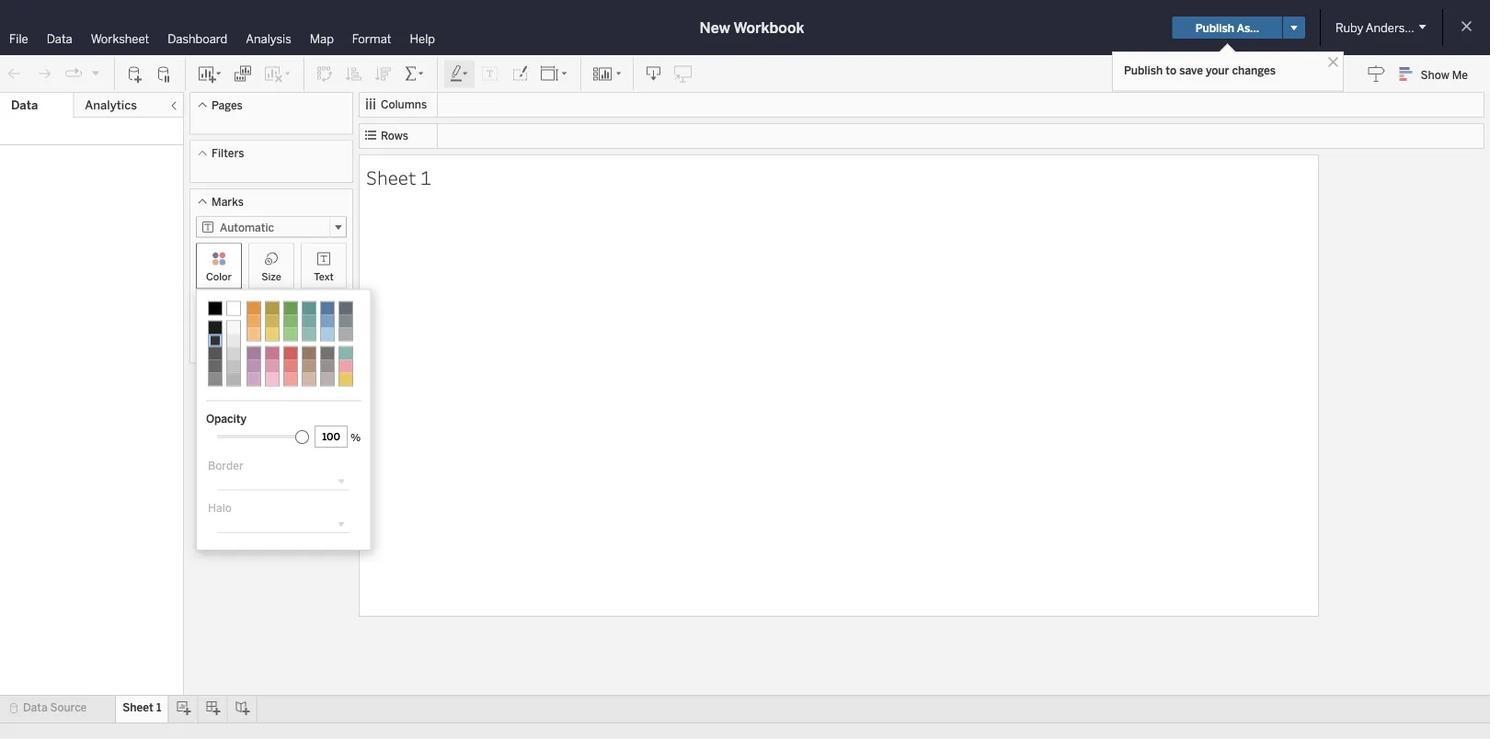 Task type: describe. For each thing, give the bounding box(es) containing it.
rows
[[381, 129, 409, 143]]

text
[[314, 271, 334, 283]]

pause auto updates image
[[156, 65, 174, 83]]

sort descending image
[[375, 65, 393, 83]]

tooltip
[[255, 322, 288, 335]]

data source
[[23, 702, 87, 715]]

publish for publish as...
[[1196, 21, 1235, 34]]

new workbook
[[700, 19, 805, 36]]

new worksheet image
[[197, 65, 223, 83]]

show labels image
[[481, 65, 500, 83]]

highlight image
[[449, 65, 470, 83]]

publish as...
[[1196, 21, 1260, 34]]

show me
[[1421, 68, 1469, 81]]

sort ascending image
[[345, 65, 364, 83]]

to
[[1166, 63, 1177, 77]]

redo image
[[35, 65, 53, 83]]

dashboard
[[168, 31, 228, 46]]

data guide image
[[1368, 64, 1386, 83]]

0 vertical spatial 1
[[420, 164, 432, 190]]

duplicate image
[[234, 65, 252, 83]]

1 horizontal spatial replay animation image
[[90, 67, 101, 78]]

new
[[700, 19, 731, 36]]

0 vertical spatial data
[[47, 31, 72, 46]]

analytics
[[85, 98, 137, 113]]

1 vertical spatial data
[[11, 98, 38, 113]]

worksheet
[[91, 31, 149, 46]]

me
[[1453, 68, 1469, 81]]

ruby anderson
[[1336, 20, 1419, 35]]

analysis
[[246, 31, 291, 46]]

swap rows and columns image
[[316, 65, 334, 83]]

collapse image
[[168, 100, 179, 111]]

0 horizontal spatial replay animation image
[[64, 65, 83, 83]]

fit image
[[540, 65, 570, 83]]

publish to save your changes
[[1125, 63, 1276, 77]]



Task type: vqa. For each thing, say whether or not it's contained in the screenshot.
Recents link
no



Task type: locate. For each thing, give the bounding box(es) containing it.
pages
[[212, 98, 243, 112]]

clear sheet image
[[263, 65, 293, 83]]

sheet 1 down rows on the left top
[[366, 164, 432, 190]]

new data source image
[[126, 65, 144, 83]]

as...
[[1237, 21, 1260, 34]]

0 horizontal spatial sheet
[[123, 702, 154, 715]]

source
[[50, 702, 87, 715]]

publish
[[1196, 21, 1235, 34], [1125, 63, 1164, 77]]

1 horizontal spatial publish
[[1196, 21, 1235, 34]]

file
[[9, 31, 28, 46]]

0 vertical spatial sheet
[[366, 164, 417, 190]]

format workbook image
[[511, 65, 529, 83]]

1 vertical spatial sheet
[[123, 702, 154, 715]]

sheet down rows on the left top
[[366, 164, 417, 190]]

columns
[[381, 98, 427, 111]]

publish as... button
[[1173, 17, 1283, 39]]

data up redo icon
[[47, 31, 72, 46]]

0 vertical spatial sheet 1
[[366, 164, 432, 190]]

workbook
[[734, 19, 805, 36]]

show
[[1421, 68, 1450, 81]]

%
[[351, 432, 361, 444]]

map
[[310, 31, 334, 46]]

undo image
[[6, 65, 24, 83]]

format
[[352, 31, 392, 46]]

anderson
[[1366, 20, 1419, 35]]

publish inside button
[[1196, 21, 1235, 34]]

1 vertical spatial publish
[[1125, 63, 1164, 77]]

1 vertical spatial 1
[[156, 702, 161, 715]]

help
[[410, 31, 435, 46]]

show/hide cards image
[[593, 65, 622, 83]]

2 vertical spatial data
[[23, 702, 47, 715]]

size
[[262, 271, 281, 283]]

changes
[[1233, 63, 1276, 77]]

detail
[[205, 322, 233, 335]]

1 horizontal spatial sheet
[[366, 164, 417, 190]]

sheet
[[366, 164, 417, 190], [123, 702, 154, 715]]

opacity
[[206, 413, 247, 426]]

to use edit in desktop, save the workbook outside of personal space image
[[675, 65, 693, 83]]

data down undo icon
[[11, 98, 38, 113]]

color
[[206, 271, 232, 283]]

sheet right the source
[[123, 702, 154, 715]]

ruby
[[1336, 20, 1364, 35]]

1 vertical spatial sheet 1
[[123, 702, 161, 715]]

data left the source
[[23, 702, 47, 715]]

replay animation image up analytics
[[90, 67, 101, 78]]

None range field
[[217, 428, 309, 439]]

filters
[[212, 147, 244, 160]]

1
[[420, 164, 432, 190], [156, 702, 161, 715]]

0 horizontal spatial publish
[[1125, 63, 1164, 77]]

replay animation image
[[64, 65, 83, 83], [90, 67, 101, 78]]

totals image
[[404, 65, 426, 83]]

sheet 1 right the source
[[123, 702, 161, 715]]

1 right the source
[[156, 702, 161, 715]]

your
[[1206, 63, 1230, 77]]

1 down columns
[[420, 164, 432, 190]]

download image
[[645, 65, 664, 83]]

0 horizontal spatial 1
[[156, 702, 161, 715]]

publish left as... in the top right of the page
[[1196, 21, 1235, 34]]

1 horizontal spatial sheet 1
[[366, 164, 432, 190]]

close image
[[1325, 53, 1343, 71]]

1 horizontal spatial 1
[[420, 164, 432, 190]]

show me button
[[1392, 60, 1485, 88]]

sheet 1
[[366, 164, 432, 190], [123, 702, 161, 715]]

None text field
[[315, 426, 348, 448]]

data
[[47, 31, 72, 46], [11, 98, 38, 113], [23, 702, 47, 715]]

marks
[[212, 195, 244, 208]]

0 vertical spatial publish
[[1196, 21, 1235, 34]]

0 horizontal spatial sheet 1
[[123, 702, 161, 715]]

replay animation image right redo icon
[[64, 65, 83, 83]]

publish for publish to save your changes
[[1125, 63, 1164, 77]]

publish left to
[[1125, 63, 1164, 77]]

save
[[1180, 63, 1204, 77]]



